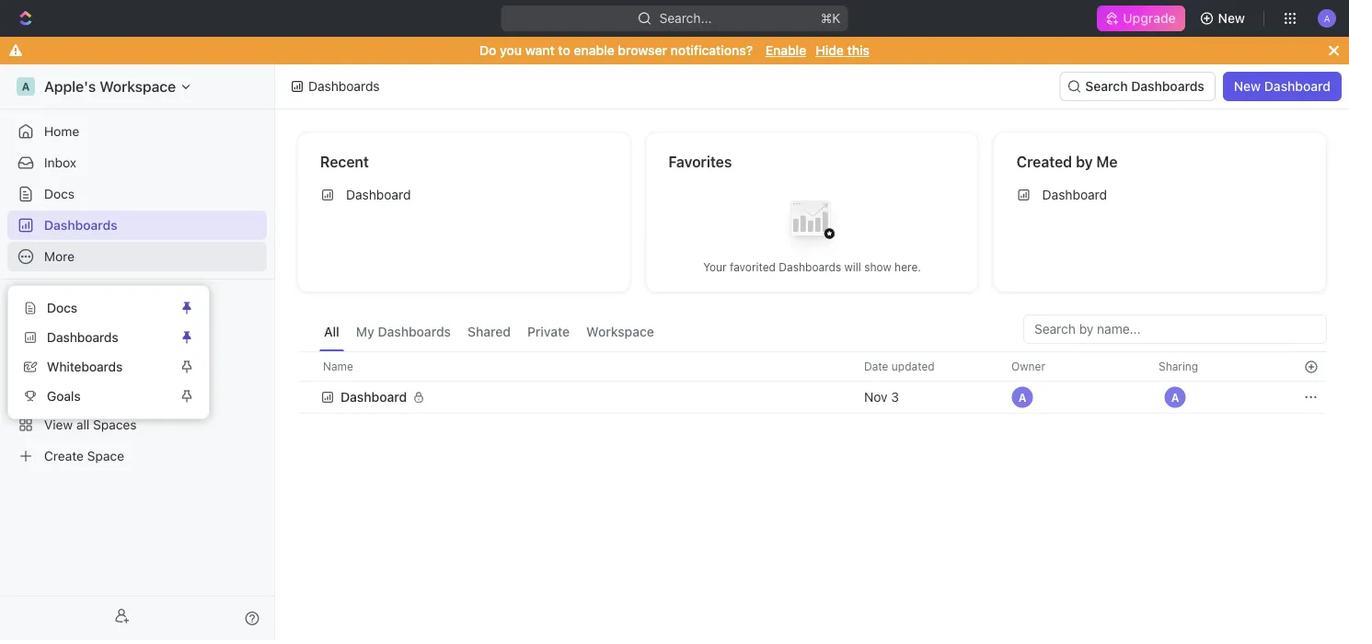 Task type: locate. For each thing, give the bounding box(es) containing it.
dashboards inside sidebar navigation
[[44, 218, 117, 233]]

0 vertical spatial dashboards link
[[7, 211, 267, 240]]

new dashboard button
[[1223, 72, 1342, 101]]

shared button
[[463, 315, 516, 352]]

table
[[297, 352, 1328, 416]]

updated
[[892, 360, 935, 373]]

dashboards right my at the bottom left of page
[[378, 325, 451, 340]]

new dashboard
[[1235, 79, 1331, 94]]

show
[[865, 261, 892, 274]]

0 vertical spatial favorites
[[669, 153, 732, 171]]

docs link down inbox link
[[7, 180, 267, 209]]

search...
[[660, 11, 712, 26]]

enable
[[766, 43, 807, 58]]

1 apple, , element from the left
[[1012, 387, 1034, 409]]

2 apple, , element from the left
[[1165, 387, 1187, 409]]

your favorited dashboards will show here.
[[704, 261, 922, 274]]

dashboard button down private button
[[320, 379, 842, 416]]

2 a from the left
[[1172, 391, 1180, 404]]

1 horizontal spatial favorites
[[669, 153, 732, 171]]

dashboards up recent
[[308, 79, 380, 94]]

new button
[[1193, 4, 1257, 33]]

a for 2nd the apple, , element from the right
[[1019, 391, 1027, 404]]

date updated
[[865, 360, 935, 373]]

dashboards link inside sidebar navigation
[[7, 211, 267, 240]]

want
[[525, 43, 555, 58]]

1 vertical spatial new
[[1235, 79, 1262, 94]]

apple, , element
[[1012, 387, 1034, 409], [1165, 387, 1187, 409]]

row containing dashboard
[[297, 379, 1328, 416]]

apple, , element down owner
[[1012, 387, 1034, 409]]

docs link
[[7, 180, 267, 209], [16, 294, 176, 323]]

docs
[[44, 186, 75, 202], [47, 301, 77, 316]]

⌘k
[[821, 11, 841, 26]]

inbox
[[44, 155, 76, 170]]

1 a from the left
[[1019, 391, 1027, 404]]

a down owner
[[1019, 391, 1027, 404]]

0 vertical spatial docs link
[[7, 180, 267, 209]]

do you want to enable browser notifications? enable hide this
[[480, 43, 870, 58]]

all
[[324, 325, 340, 340]]

inbox link
[[7, 148, 267, 178]]

owner
[[1012, 360, 1046, 373]]

docs down inbox
[[44, 186, 75, 202]]

sharing
[[1159, 360, 1199, 373]]

0 vertical spatial docs
[[44, 186, 75, 202]]

0 horizontal spatial apple, , element
[[1012, 387, 1034, 409]]

dashboards link up the whiteboards
[[16, 323, 176, 353]]

docs up spaces
[[47, 301, 77, 316]]

0 horizontal spatial favorites
[[15, 296, 63, 308]]

0 vertical spatial new
[[1219, 11, 1246, 26]]

favorited
[[730, 261, 776, 274]]

1 dashboard link from the left
[[313, 180, 615, 210]]

spaces
[[15, 327, 54, 340]]

0 horizontal spatial a
[[1019, 391, 1027, 404]]

nov 3
[[865, 390, 900, 405]]

tab list
[[319, 315, 659, 352]]

whiteboards link
[[16, 353, 176, 382]]

me
[[1097, 153, 1118, 171]]

1 row from the top
[[297, 352, 1328, 382]]

more
[[44, 249, 75, 264]]

dashboard link for recent
[[313, 180, 615, 210]]

date updated button
[[854, 353, 946, 381]]

enable
[[574, 43, 615, 58]]

apple, , element inside a button
[[1165, 387, 1187, 409]]

hide
[[816, 43, 844, 58]]

dashboards up more
[[44, 218, 117, 233]]

private
[[528, 325, 570, 340]]

new
[[1219, 11, 1246, 26], [1235, 79, 1262, 94]]

a for the apple, , element within the a button
[[1172, 391, 1180, 404]]

new for new
[[1219, 11, 1246, 26]]

new right upgrade
[[1219, 11, 1246, 26]]

you
[[500, 43, 522, 58]]

sidebar navigation
[[0, 64, 275, 641]]

dashboards link
[[7, 211, 267, 240], [16, 323, 176, 353]]

home link
[[7, 117, 267, 146]]

a inside a button
[[1172, 391, 1180, 404]]

row up "nov" on the bottom right
[[297, 352, 1328, 382]]

more button
[[7, 242, 267, 272]]

dashboards inside my dashboards button
[[378, 325, 451, 340]]

dashboards up the whiteboards
[[47, 330, 118, 345]]

dashboards right search
[[1132, 79, 1205, 94]]

new for new dashboard
[[1235, 79, 1262, 94]]

1 horizontal spatial dashboard link
[[1010, 180, 1312, 210]]

1 horizontal spatial apple, , element
[[1165, 387, 1187, 409]]

a down sharing
[[1172, 391, 1180, 404]]

search dashboards button
[[1060, 72, 1216, 101]]

dashboard inside button
[[1265, 79, 1331, 94]]

row
[[297, 352, 1328, 382], [297, 379, 1328, 416]]

1 vertical spatial favorites
[[15, 296, 63, 308]]

row down date
[[297, 379, 1328, 416]]

dashboard
[[1265, 79, 1331, 94], [346, 187, 411, 203], [1043, 187, 1108, 203], [341, 390, 407, 405]]

1 horizontal spatial a
[[1172, 391, 1180, 404]]

recent
[[320, 153, 369, 171]]

dashboard link
[[313, 180, 615, 210], [1010, 180, 1312, 210]]

no favorited dashboards image
[[776, 186, 849, 260]]

dashboards
[[308, 79, 380, 94], [1132, 79, 1205, 94], [44, 218, 117, 233], [779, 261, 842, 274], [378, 325, 451, 340], [47, 330, 118, 345]]

favorites inside button
[[15, 296, 63, 308]]

dashboards link up more 'dropdown button'
[[7, 211, 267, 240]]

dashboard link for created by me
[[1010, 180, 1312, 210]]

created by me
[[1017, 153, 1118, 171]]

docs link up whiteboards link
[[16, 294, 176, 323]]

favorites
[[669, 153, 732, 171], [15, 296, 63, 308]]

1 vertical spatial docs link
[[16, 294, 176, 323]]

new down new button
[[1235, 79, 1262, 94]]

tree
[[7, 348, 267, 471]]

table containing dashboard
[[297, 352, 1328, 416]]

notifications?
[[671, 43, 753, 58]]

docs link inside sidebar navigation
[[7, 180, 267, 209]]

0 horizontal spatial dashboard link
[[313, 180, 615, 210]]

dashboard button
[[320, 379, 842, 416], [320, 379, 437, 416]]

goals
[[47, 389, 81, 404]]

2 dashboard link from the left
[[1010, 180, 1312, 210]]

2 row from the top
[[297, 379, 1328, 416]]

my
[[356, 325, 375, 340]]

apple, , element down sharing
[[1165, 387, 1187, 409]]

a
[[1019, 391, 1027, 404], [1172, 391, 1180, 404]]

1 vertical spatial dashboards link
[[16, 323, 176, 353]]

row containing name
[[297, 352, 1328, 382]]

to
[[558, 43, 571, 58]]

date
[[865, 360, 889, 373]]



Task type: vqa. For each thing, say whether or not it's contained in the screenshot.
Whiteboards link
yes



Task type: describe. For each thing, give the bounding box(es) containing it.
a button
[[1159, 381, 1192, 414]]

browser
[[618, 43, 668, 58]]

upgrade link
[[1098, 6, 1186, 31]]

docs inside sidebar navigation
[[44, 186, 75, 202]]

search
[[1086, 79, 1128, 94]]

by
[[1076, 153, 1093, 171]]

shared
[[468, 325, 511, 340]]

goals link
[[16, 382, 176, 412]]

whiteboards
[[47, 360, 123, 375]]

Search by name... text field
[[1035, 316, 1317, 343]]

tree inside sidebar navigation
[[7, 348, 267, 471]]

private button
[[523, 315, 575, 352]]

1 vertical spatial docs
[[47, 301, 77, 316]]

your
[[704, 261, 727, 274]]

dashboard button down name
[[320, 379, 437, 416]]

name
[[323, 360, 353, 373]]

will
[[845, 261, 862, 274]]

all button
[[319, 315, 344, 352]]

workspace
[[587, 325, 654, 340]]

workspace button
[[582, 315, 659, 352]]

tab list containing all
[[319, 315, 659, 352]]

created
[[1017, 153, 1073, 171]]

here.
[[895, 261, 922, 274]]

favorites button
[[7, 291, 71, 313]]

home
[[44, 124, 79, 139]]

3
[[892, 390, 900, 405]]

dashboards left will
[[779, 261, 842, 274]]

do
[[480, 43, 497, 58]]

dashboards inside search dashboards button
[[1132, 79, 1205, 94]]

this
[[848, 43, 870, 58]]

search dashboards
[[1086, 79, 1205, 94]]

dashboard inside 'row'
[[341, 390, 407, 405]]

my dashboards
[[356, 325, 451, 340]]

my dashboards button
[[352, 315, 456, 352]]

upgrade
[[1124, 11, 1176, 26]]

nov
[[865, 390, 888, 405]]



